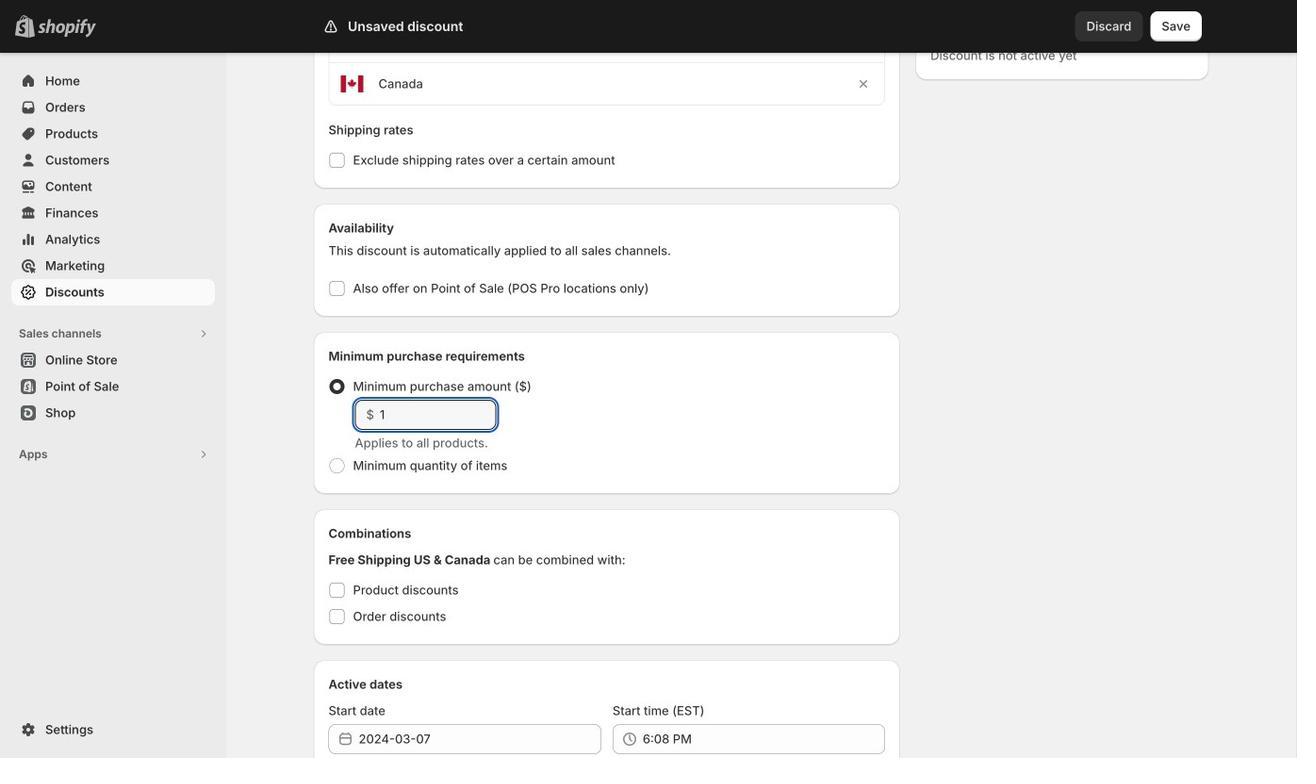 Task type: describe. For each thing, give the bounding box(es) containing it.
YYYY-MM-DD text field
[[359, 724, 601, 754]]

shopify image
[[38, 19, 96, 37]]



Task type: locate. For each thing, give the bounding box(es) containing it.
Enter time text field
[[643, 724, 886, 754]]

0.00 text field
[[380, 400, 496, 430]]



Task type: vqa. For each thing, say whether or not it's contained in the screenshot.
PAGINATION element
no



